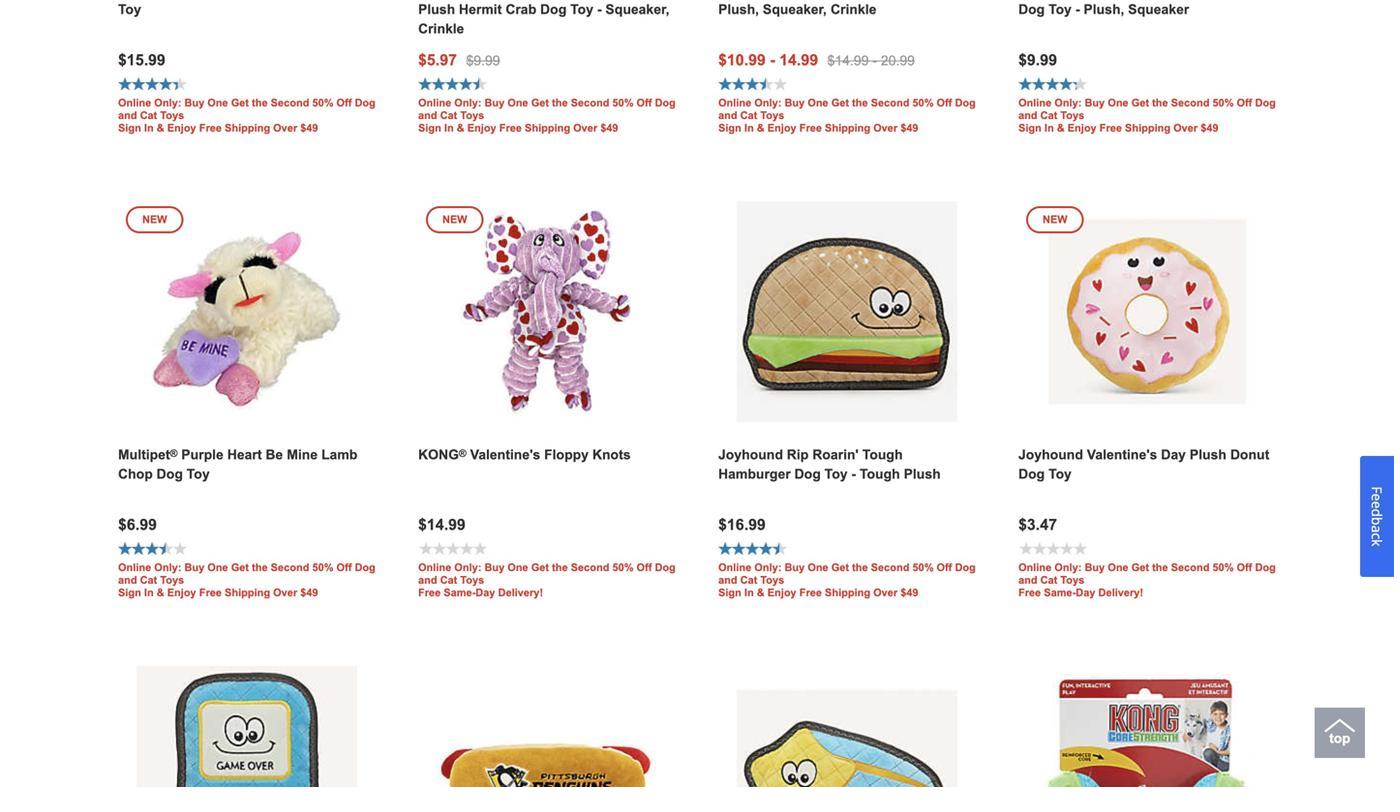 Task type: describe. For each thing, give the bounding box(es) containing it.
2 e from the top
[[1368, 501, 1387, 509]]

purple
[[181, 447, 224, 462]]

b
[[1368, 517, 1387, 525]]

joyhound rip roarin' tough hamburger dog toy - tough plush
[[719, 447, 941, 482]]

toy for joyhound valentine's day plush donut dog toy
[[1049, 467, 1072, 482]]

plush inside joyhound rip roarin' tough hamburger dog toy - tough plush
[[904, 467, 941, 482]]

$6.99
[[118, 516, 157, 533]]

online only: buy one get the second 50% off dog and cat toys free same-day delivery! for $3.47
[[1019, 561, 1276, 599]]

hamburger
[[719, 467, 791, 482]]

a
[[1368, 525, 1387, 533]]

d
[[1368, 509, 1387, 517]]

® for $14.99
[[459, 448, 466, 459]]

new for $6.99
[[142, 213, 167, 225]]

joyhound for joyhound rip roarin' tough hamburger dog toy - tough plush
[[719, 447, 783, 462]]

delivery! for $3.47
[[1099, 587, 1144, 599]]

lamb
[[321, 447, 358, 462]]

0 horizontal spatial -
[[770, 51, 775, 69]]

multipet
[[118, 447, 170, 462]]

heart
[[227, 447, 262, 462]]

toy for joyhound rip roarin' tough hamburger dog toy - tough plush
[[825, 467, 848, 482]]

0 vertical spatial tough
[[863, 447, 903, 462]]

chop
[[118, 467, 153, 482]]

0 horizontal spatial $14.99
[[418, 516, 466, 533]]

$5.97 $9.99
[[418, 51, 500, 69]]

f e e d b a c k button
[[1361, 456, 1394, 577]]

new for $14.99
[[443, 213, 467, 225]]

$3.47
[[1019, 516, 1057, 533]]

donut
[[1231, 447, 1270, 462]]

pets first pittsburgh penguins plush hot dog dog toy image
[[437, 666, 658, 787]]

20.99
[[881, 53, 915, 68]]

joyhound rip roarin' tough shooting star dog toy - squeaker image
[[737, 666, 958, 787]]

day for $3.47
[[1076, 587, 1096, 599]]

same- for $3.47
[[1044, 587, 1076, 599]]

c
[[1368, 533, 1387, 539]]

back to top image
[[1325, 711, 1356, 742]]

floppy
[[544, 447, 589, 462]]

$9.99 inside $5.97 $9.99
[[466, 53, 500, 68]]

purple heart be mine lamb chop dog toy
[[118, 447, 358, 482]]

$10.99
[[719, 51, 766, 69]]

joyhound for joyhound valentine's day plush donut dog toy
[[1019, 447, 1083, 462]]

dog inside joyhound valentine's day plush donut dog toy
[[1019, 467, 1045, 482]]

- inside joyhound rip roarin' tough hamburger dog toy - tough plush
[[852, 467, 856, 482]]

joyhound rip roarin' tough video game dog toy - squeaker image
[[137, 666, 357, 787]]



Task type: vqa. For each thing, say whether or not it's contained in the screenshot.
®
yes



Task type: locate. For each thing, give the bounding box(es) containing it.
knots
[[593, 447, 631, 462]]

$5.97
[[418, 51, 457, 69]]

off
[[337, 97, 352, 109], [637, 97, 652, 109], [937, 97, 952, 109], [1237, 97, 1252, 109], [337, 561, 352, 574], [637, 561, 652, 574], [937, 561, 952, 574], [1237, 561, 1252, 574]]

0 horizontal spatial online only: buy one get the second 50% off dog and cat toys free same-day delivery!
[[418, 561, 676, 599]]

2 joyhound from the left
[[1019, 447, 1083, 462]]

1 valentine's from the left
[[470, 447, 541, 462]]

mine
[[287, 447, 318, 462]]

® for $6.99
[[170, 448, 178, 459]]

f
[[1368, 486, 1387, 493]]

1 e from the top
[[1368, 493, 1387, 501]]

cat
[[140, 109, 157, 121], [440, 109, 457, 121], [740, 109, 758, 121], [1041, 109, 1058, 121], [140, 574, 157, 586], [440, 574, 457, 586], [740, 574, 758, 586], [1041, 574, 1058, 586]]

valentine's
[[470, 447, 541, 462], [1087, 447, 1158, 462]]

$16.99
[[719, 516, 766, 533]]

dog
[[355, 97, 376, 109], [655, 97, 676, 109], [955, 97, 976, 109], [1255, 97, 1276, 109], [157, 467, 183, 482], [795, 467, 821, 482], [1019, 467, 1045, 482], [355, 561, 376, 574], [655, 561, 676, 574], [955, 561, 976, 574], [1255, 561, 1276, 574]]

online
[[118, 97, 151, 109], [418, 97, 451, 109], [719, 97, 752, 109], [1019, 97, 1052, 109], [118, 561, 151, 574], [418, 561, 451, 574], [719, 561, 752, 574], [1019, 561, 1052, 574]]

1 horizontal spatial $9.99
[[1019, 51, 1057, 69]]

and
[[118, 109, 137, 121], [418, 109, 437, 121], [719, 109, 737, 121], [1019, 109, 1038, 121], [118, 574, 137, 586], [418, 574, 437, 586], [719, 574, 737, 586], [1019, 574, 1038, 586]]

online only: buy one get the second 50% off dog and cat toys free same-day delivery! for $14.99
[[418, 561, 676, 599]]

get
[[231, 97, 249, 109], [531, 97, 549, 109], [832, 97, 849, 109], [1132, 97, 1149, 109], [231, 561, 249, 574], [531, 561, 549, 574], [832, 561, 849, 574], [1132, 561, 1149, 574]]

2 ® from the left
[[459, 448, 466, 459]]

&
[[157, 122, 164, 134], [457, 122, 464, 134], [757, 122, 765, 134], [1057, 122, 1065, 134], [157, 587, 164, 599], [757, 587, 765, 599]]

1 horizontal spatial valentine's
[[1087, 447, 1158, 462]]

1 horizontal spatial same-
[[1044, 587, 1076, 599]]

toy up $3.47
[[1049, 467, 1072, 482]]

2 delivery! from the left
[[1099, 587, 1144, 599]]

50%
[[312, 97, 334, 109], [612, 97, 634, 109], [913, 97, 934, 109], [1213, 97, 1234, 109], [312, 561, 334, 574], [612, 561, 634, 574], [913, 561, 934, 574], [1213, 561, 1234, 574]]

e up d
[[1368, 493, 1387, 501]]

0 horizontal spatial valentine's
[[470, 447, 541, 462]]

be
[[266, 447, 283, 462]]

second
[[271, 97, 309, 109], [571, 97, 609, 109], [871, 97, 910, 109], [1171, 97, 1210, 109], [271, 561, 309, 574], [571, 561, 609, 574], [871, 561, 910, 574], [1171, 561, 1210, 574]]

kong® corestrength bone dog toy image
[[1037, 666, 1258, 787]]

1 horizontal spatial $14.99
[[828, 53, 869, 68]]

1 joyhound from the left
[[719, 447, 783, 462]]

2 horizontal spatial day
[[1161, 447, 1186, 462]]

0 horizontal spatial plush
[[904, 467, 941, 482]]

0 horizontal spatial same-
[[444, 587, 476, 599]]

1 horizontal spatial online only: buy one get the second 50% off dog and cat toys free same-day delivery!
[[1019, 561, 1276, 599]]

0 horizontal spatial new
[[142, 213, 167, 225]]

- left 14.99
[[770, 51, 775, 69]]

toy
[[187, 467, 210, 482], [825, 467, 848, 482], [1049, 467, 1072, 482]]

0 horizontal spatial delivery!
[[498, 587, 543, 599]]

-
[[770, 51, 775, 69], [873, 53, 877, 68], [852, 467, 856, 482]]

top
[[1330, 731, 1351, 746]]

3 new from the left
[[1043, 213, 1068, 225]]

roarin'
[[813, 447, 859, 462]]

1 same- from the left
[[444, 587, 476, 599]]

joyhound up hamburger
[[719, 447, 783, 462]]

toy inside purple heart be mine lamb chop dog toy
[[187, 467, 210, 482]]

day for $14.99
[[476, 587, 495, 599]]

1 vertical spatial plush
[[904, 467, 941, 482]]

2 valentine's from the left
[[1087, 447, 1158, 462]]

day
[[1161, 447, 1186, 462], [476, 587, 495, 599], [1076, 587, 1096, 599]]

1 horizontal spatial -
[[852, 467, 856, 482]]

1 ® from the left
[[170, 448, 178, 459]]

0 horizontal spatial toy
[[187, 467, 210, 482]]

1 horizontal spatial joyhound
[[1019, 447, 1083, 462]]

delivery! for $14.99
[[498, 587, 543, 599]]

plush inside joyhound valentine's day plush donut dog toy
[[1190, 447, 1227, 462]]

1 new from the left
[[142, 213, 167, 225]]

same-
[[444, 587, 476, 599], [1044, 587, 1076, 599]]

sign
[[118, 122, 141, 134], [418, 122, 441, 134], [719, 122, 742, 134], [1019, 122, 1042, 134], [118, 587, 141, 599], [719, 587, 742, 599]]

2 new from the left
[[443, 213, 467, 225]]

® inside 'kong ® valentine's floppy knots'
[[459, 448, 466, 459]]

plush
[[1190, 447, 1227, 462], [904, 467, 941, 482]]

joyhound
[[719, 447, 783, 462], [1019, 447, 1083, 462]]

- left 20.99
[[873, 53, 877, 68]]

2 same- from the left
[[1044, 587, 1076, 599]]

enjoy
[[167, 122, 196, 134], [467, 122, 496, 134], [768, 122, 797, 134], [1068, 122, 1097, 134], [167, 587, 196, 599], [768, 587, 797, 599]]

® inside multipet ®
[[170, 448, 178, 459]]

1 horizontal spatial day
[[1076, 587, 1096, 599]]

$14.99 inside $10.99 - 14.99 $14.99 - 20.99
[[828, 53, 869, 68]]

online only: buy one get the second 50% off dog and cat toys free same-day delivery!
[[418, 561, 676, 599], [1019, 561, 1276, 599]]

$9.99
[[1019, 51, 1057, 69], [466, 53, 500, 68]]

buy
[[184, 97, 205, 109], [485, 97, 505, 109], [785, 97, 805, 109], [1085, 97, 1105, 109], [184, 561, 205, 574], [485, 561, 505, 574], [785, 561, 805, 574], [1085, 561, 1105, 574]]

toys
[[160, 109, 184, 121], [460, 109, 484, 121], [761, 109, 785, 121], [1061, 109, 1085, 121], [160, 574, 184, 586], [460, 574, 484, 586], [761, 574, 785, 586], [1061, 574, 1085, 586]]

kong ® valentine's floppy knots
[[418, 447, 631, 462]]

$14.99 down kong
[[418, 516, 466, 533]]

k
[[1368, 539, 1387, 546]]

- down "roarin'"
[[852, 467, 856, 482]]

0 vertical spatial $14.99
[[828, 53, 869, 68]]

2 horizontal spatial new
[[1043, 213, 1068, 225]]

$14.99
[[828, 53, 869, 68], [418, 516, 466, 533]]

free
[[199, 122, 222, 134], [499, 122, 522, 134], [800, 122, 822, 134], [1100, 122, 1122, 134], [199, 587, 222, 599], [418, 587, 441, 599], [800, 587, 822, 599], [1019, 587, 1041, 599]]

1 horizontal spatial delivery!
[[1099, 587, 1144, 599]]

0 vertical spatial plush
[[1190, 447, 1227, 462]]

valentine's inside joyhound valentine's day plush donut dog toy
[[1087, 447, 1158, 462]]

1 delivery! from the left
[[498, 587, 543, 599]]

1 horizontal spatial plush
[[1190, 447, 1227, 462]]

$15.99
[[118, 51, 166, 69]]

0 horizontal spatial day
[[476, 587, 495, 599]]

$49
[[300, 122, 318, 134], [601, 122, 618, 134], [901, 122, 919, 134], [1201, 122, 1219, 134], [300, 587, 318, 599], [901, 587, 919, 599]]

2 horizontal spatial toy
[[1049, 467, 1072, 482]]

$10.99 - 14.99 $14.99 - 20.99
[[719, 51, 915, 69]]

day inside joyhound valentine's day plush donut dog toy
[[1161, 447, 1186, 462]]

1 horizontal spatial new
[[443, 213, 467, 225]]

0 horizontal spatial $9.99
[[466, 53, 500, 68]]

delivery!
[[498, 587, 543, 599], [1099, 587, 1144, 599]]

2 toy from the left
[[825, 467, 848, 482]]

rip
[[787, 447, 809, 462]]

0 horizontal spatial ®
[[170, 448, 178, 459]]

new
[[142, 213, 167, 225], [443, 213, 467, 225], [1043, 213, 1068, 225]]

2 online only: buy one get the second 50% off dog and cat toys free same-day delivery! from the left
[[1019, 561, 1276, 599]]

toy inside joyhound rip roarin' tough hamburger dog toy - tough plush
[[825, 467, 848, 482]]

2 horizontal spatial -
[[873, 53, 877, 68]]

dog inside joyhound rip roarin' tough hamburger dog toy - tough plush
[[795, 467, 821, 482]]

3 toy from the left
[[1049, 467, 1072, 482]]

joyhound valentine's day plush donut dog toy
[[1019, 447, 1270, 482]]

1 toy from the left
[[187, 467, 210, 482]]

same- for $14.99
[[444, 587, 476, 599]]

one
[[207, 97, 228, 109], [508, 97, 528, 109], [808, 97, 829, 109], [1108, 97, 1129, 109], [207, 561, 228, 574], [508, 561, 528, 574], [808, 561, 829, 574], [1108, 561, 1129, 574]]

$14.99 right 14.99
[[828, 53, 869, 68]]

shipping
[[225, 122, 270, 134], [525, 122, 570, 134], [825, 122, 871, 134], [1125, 122, 1171, 134], [225, 587, 270, 599], [825, 587, 871, 599]]

e down f at the right
[[1368, 501, 1387, 509]]

- inside $10.99 - 14.99 $14.99 - 20.99
[[873, 53, 877, 68]]

1 horizontal spatial toy
[[825, 467, 848, 482]]

toy inside joyhound valentine's day plush donut dog toy
[[1049, 467, 1072, 482]]

toy down purple at the left
[[187, 467, 210, 482]]

the
[[252, 97, 268, 109], [552, 97, 568, 109], [852, 97, 868, 109], [1152, 97, 1168, 109], [252, 561, 268, 574], [552, 561, 568, 574], [852, 561, 868, 574], [1152, 561, 1168, 574]]

®
[[170, 448, 178, 459], [459, 448, 466, 459]]

multipet ®
[[118, 447, 178, 462]]

in
[[144, 122, 154, 134], [444, 122, 454, 134], [745, 122, 754, 134], [1045, 122, 1054, 134], [144, 587, 154, 599], [745, 587, 754, 599]]

new for $3.47
[[1043, 213, 1068, 225]]

only:
[[154, 97, 181, 109], [454, 97, 482, 109], [755, 97, 782, 109], [1055, 97, 1082, 109], [154, 561, 181, 574], [454, 561, 482, 574], [755, 561, 782, 574], [1055, 561, 1082, 574]]

toy down "roarin'"
[[825, 467, 848, 482]]

f e e d b a c k
[[1368, 486, 1387, 546]]

joyhound inside joyhound rip roarin' tough hamburger dog toy - tough plush
[[719, 447, 783, 462]]

joyhound up $3.47
[[1019, 447, 1083, 462]]

e
[[1368, 493, 1387, 501], [1368, 501, 1387, 509]]

1 vertical spatial $14.99
[[418, 516, 466, 533]]

1 online only: buy one get the second 50% off dog and cat toys free same-day delivery! from the left
[[418, 561, 676, 599]]

1 vertical spatial tough
[[860, 467, 900, 482]]

14.99
[[780, 51, 818, 69]]

online only: buy one get the second 50% off dog and cat toys sign in & enjoy free shipping over $49
[[118, 97, 376, 134], [418, 97, 676, 134], [719, 97, 976, 134], [1019, 97, 1276, 134], [118, 561, 376, 599], [719, 561, 976, 599]]

over
[[273, 122, 297, 134], [573, 122, 598, 134], [874, 122, 898, 134], [1174, 122, 1198, 134], [273, 587, 297, 599], [874, 587, 898, 599]]

tough
[[863, 447, 903, 462], [860, 467, 900, 482]]

joyhound inside joyhound valentine's day plush donut dog toy
[[1019, 447, 1083, 462]]

kong
[[418, 447, 459, 462]]

1 horizontal spatial ®
[[459, 448, 466, 459]]

dog inside purple heart be mine lamb chop dog toy
[[157, 467, 183, 482]]

0 horizontal spatial joyhound
[[719, 447, 783, 462]]



